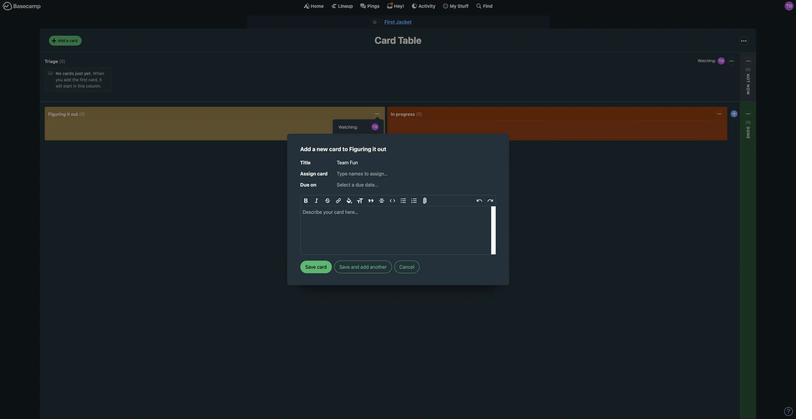 Task type: vqa. For each thing, say whether or not it's contained in the screenshot.
bottom the out
yes



Task type: describe. For each thing, give the bounding box(es) containing it.
Select a due date… text field
[[337, 180, 496, 190]]

in
[[391, 111, 395, 117]]

Type names to assign… text field
[[337, 170, 496, 178]]

Type a card title… text field
[[337, 158, 496, 168]]

find
[[484, 3, 493, 9]]

in
[[73, 84, 77, 89]]

cancel link
[[395, 261, 420, 274]]

to
[[343, 146, 348, 152]]

save and add another
[[340, 265, 387, 270]]

no cards just yet
[[56, 71, 91, 76]]

pings button
[[360, 3, 380, 9]]

2 vertical spatial watching:
[[711, 132, 730, 137]]

add for add a new card to figuring it out
[[300, 146, 311, 152]]

stuff
[[458, 3, 469, 9]]

add card
[[339, 162, 356, 167]]

new
[[317, 146, 328, 152]]

color it brown image
[[351, 151, 355, 156]]

save and add another button
[[335, 261, 392, 274]]

e
[[747, 136, 752, 139]]

color it white image
[[339, 144, 343, 149]]

(0) right progress
[[417, 111, 423, 117]]

first jacket link
[[385, 19, 412, 25]]

it inside . when you add the first card, it will start in this column.
[[99, 77, 102, 82]]

hey! button
[[387, 3, 405, 9]]

color it pink image
[[363, 144, 367, 149]]

in progress link
[[391, 111, 415, 117]]

rename
[[339, 183, 355, 188]]

cards
[[63, 71, 74, 76]]

add a card link
[[49, 36, 82, 46]]

0 horizontal spatial out
[[71, 111, 78, 117]]

first
[[385, 19, 395, 25]]

2 o from the top
[[747, 88, 752, 91]]

color it red image
[[357, 144, 361, 149]]

d
[[747, 127, 752, 130]]

tyler black image
[[785, 2, 794, 11]]

.
[[91, 71, 92, 76]]

o for n o t n o w
[[747, 77, 752, 80]]

color it orange image
[[351, 144, 355, 149]]

cancel
[[400, 265, 415, 270]]

color it purple image
[[369, 144, 373, 149]]

lineup
[[338, 3, 353, 9]]

1 vertical spatial out
[[378, 146, 387, 152]]

1 vertical spatial tyler black image
[[371, 123, 379, 131]]

add inside 'save and add another' 'button'
[[361, 265, 369, 270]]

1 n from the top
[[747, 84, 752, 88]]

2 vertical spatial it
[[373, 146, 377, 152]]

n o t n o w
[[747, 74, 752, 95]]

main element
[[0, 0, 797, 12]]

add for add card
[[339, 162, 347, 167]]

Describe your card here… text field
[[301, 207, 496, 255]]

1 vertical spatial it
[[67, 111, 70, 117]]

activity
[[419, 3, 436, 9]]

on
[[311, 182, 317, 188]]

jacket
[[396, 19, 412, 25]]

will
[[56, 84, 62, 89]]

color it yellow image
[[345, 144, 349, 149]]

you
[[56, 77, 63, 82]]

no
[[56, 71, 62, 76]]

rename link
[[337, 182, 379, 190]]

(0) up the n
[[746, 67, 752, 72]]

table
[[398, 35, 422, 46]]

switch accounts image
[[2, 2, 41, 11]]

add card link
[[337, 161, 379, 168]]

figuring it out link
[[48, 111, 78, 117]]

this
[[78, 84, 85, 89]]

and
[[351, 265, 360, 270]]

0 horizontal spatial figuring
[[48, 111, 66, 117]]



Task type: locate. For each thing, give the bounding box(es) containing it.
n down d
[[747, 133, 752, 136]]

1 o from the top
[[747, 77, 752, 80]]

card
[[375, 35, 396, 46]]

just
[[75, 71, 83, 76]]

add a card
[[58, 38, 78, 43]]

find button
[[476, 3, 493, 9]]

3 o from the top
[[747, 130, 752, 133]]

0 vertical spatial it
[[99, 77, 102, 82]]

progress
[[396, 111, 415, 117]]

1 vertical spatial figuring
[[350, 146, 372, 152]]

1 vertical spatial o
[[747, 88, 752, 91]]

a for card
[[66, 38, 68, 43]]

n
[[747, 74, 752, 77]]

my stuff button
[[443, 3, 469, 9]]

1 vertical spatial add
[[361, 265, 369, 270]]

out
[[71, 111, 78, 117], [378, 146, 387, 152]]

0 vertical spatial tyler black image
[[718, 57, 726, 65]]

card,
[[89, 77, 98, 82]]

a for new
[[313, 146, 316, 152]]

t
[[747, 80, 752, 83]]

(0) up d
[[746, 120, 752, 125]]

it down when
[[99, 77, 102, 82]]

my stuff
[[450, 3, 469, 9]]

o for d o n e
[[747, 130, 752, 133]]

add
[[58, 38, 65, 43], [300, 146, 311, 152], [339, 162, 347, 167]]

o down t
[[747, 88, 752, 91]]

0 vertical spatial n
[[747, 84, 752, 88]]

triage link
[[45, 59, 58, 64]]

w
[[747, 91, 752, 95]]

1 horizontal spatial add
[[300, 146, 311, 152]]

tyler black image
[[718, 57, 726, 65], [371, 123, 379, 131]]

add right and on the left of page
[[361, 265, 369, 270]]

triage (0)
[[45, 59, 65, 64]]

0 horizontal spatial add
[[64, 77, 71, 82]]

2 horizontal spatial it
[[373, 146, 377, 152]]

d o n e
[[747, 127, 752, 139]]

0 vertical spatial add
[[58, 38, 65, 43]]

add up triage (0)
[[58, 38, 65, 43]]

it
[[99, 77, 102, 82], [67, 111, 70, 117], [373, 146, 377, 152]]

card
[[69, 38, 78, 43], [329, 146, 341, 152], [348, 162, 356, 167], [317, 171, 328, 177]]

0 vertical spatial figuring
[[48, 111, 66, 117]]

1 horizontal spatial figuring
[[350, 146, 372, 152]]

o up e
[[747, 130, 752, 133]]

activity link
[[412, 3, 436, 9]]

. when you add the first card, it will start in this column.
[[56, 71, 104, 89]]

0 horizontal spatial tyler black image
[[371, 123, 379, 131]]

n down t
[[747, 84, 752, 88]]

first jacket
[[385, 19, 412, 25]]

1 horizontal spatial it
[[99, 77, 102, 82]]

my
[[450, 3, 457, 9]]

color it green image
[[345, 151, 349, 156]]

0 horizontal spatial add
[[58, 38, 65, 43]]

save
[[340, 265, 350, 270]]

option group
[[337, 143, 379, 157]]

0 vertical spatial watching:
[[698, 58, 717, 63]]

0 horizontal spatial a
[[66, 38, 68, 43]]

home
[[311, 3, 324, 9]]

out right "color it purple" 'image'
[[378, 146, 387, 152]]

n
[[747, 84, 752, 88], [747, 133, 752, 136]]

due on
[[300, 182, 317, 188]]

lineup link
[[331, 3, 353, 9]]

figuring it out (0)
[[48, 111, 85, 117]]

add inside . when you add the first card, it will start in this column.
[[64, 77, 71, 82]]

1 horizontal spatial a
[[313, 146, 316, 152]]

a
[[66, 38, 68, 43], [313, 146, 316, 152]]

o
[[747, 77, 752, 80], [747, 88, 752, 91], [747, 130, 752, 133]]

2 vertical spatial add
[[339, 162, 347, 167]]

0 horizontal spatial it
[[67, 111, 70, 117]]

add
[[64, 77, 71, 82], [361, 265, 369, 270]]

add up start
[[64, 77, 71, 82]]

assign
[[300, 171, 316, 177]]

hey!
[[394, 3, 405, 9]]

1 horizontal spatial out
[[378, 146, 387, 152]]

1 vertical spatial a
[[313, 146, 316, 152]]

(0) right triage link
[[59, 59, 65, 64]]

watching:
[[698, 58, 717, 63], [339, 125, 358, 130], [711, 132, 730, 137]]

None submit
[[709, 86, 751, 93], [337, 132, 379, 139], [709, 139, 751, 146], [337, 171, 379, 179], [337, 190, 379, 197], [337, 197, 379, 205], [300, 261, 332, 274], [709, 86, 751, 93], [337, 132, 379, 139], [709, 139, 751, 146], [337, 171, 379, 179], [337, 190, 379, 197], [337, 197, 379, 205], [300, 261, 332, 274]]

out down in
[[71, 111, 78, 117]]

assign card
[[300, 171, 328, 177]]

first
[[80, 77, 87, 82]]

yet
[[84, 71, 91, 76]]

0 vertical spatial o
[[747, 77, 752, 80]]

home link
[[304, 3, 324, 9]]

0 vertical spatial out
[[71, 111, 78, 117]]

2 horizontal spatial add
[[339, 162, 347, 167]]

start
[[63, 84, 72, 89]]

triage
[[45, 59, 58, 64]]

add for add a card
[[58, 38, 65, 43]]

column.
[[86, 84, 101, 89]]

another
[[370, 265, 387, 270]]

color it blue image
[[339, 151, 343, 156]]

1 vertical spatial n
[[747, 133, 752, 136]]

when
[[93, 71, 104, 76]]

pings
[[368, 3, 380, 9]]

add down color it blue image on the left of page
[[339, 162, 347, 167]]

add a new card to figuring it out
[[300, 146, 387, 152]]

(0) right figuring it out link
[[79, 111, 85, 117]]

it right color it pink icon
[[373, 146, 377, 152]]

card table
[[375, 35, 422, 46]]

due
[[300, 182, 310, 188]]

o up w
[[747, 77, 752, 80]]

1 horizontal spatial add
[[361, 265, 369, 270]]

1 vertical spatial watching:
[[339, 125, 358, 130]]

1 horizontal spatial tyler black image
[[718, 57, 726, 65]]

0 vertical spatial a
[[66, 38, 68, 43]]

0 vertical spatial add
[[64, 77, 71, 82]]

in progress (0)
[[391, 111, 423, 117]]

1 vertical spatial add
[[300, 146, 311, 152]]

it down start
[[67, 111, 70, 117]]

(0)
[[59, 59, 65, 64], [746, 67, 752, 72], [79, 111, 85, 117], [417, 111, 423, 117], [746, 120, 752, 125]]

the
[[72, 77, 79, 82]]

title
[[300, 160, 311, 166]]

2 vertical spatial o
[[747, 130, 752, 133]]

add up title
[[300, 146, 311, 152]]

2 n from the top
[[747, 133, 752, 136]]

figuring
[[48, 111, 66, 117], [350, 146, 372, 152]]



